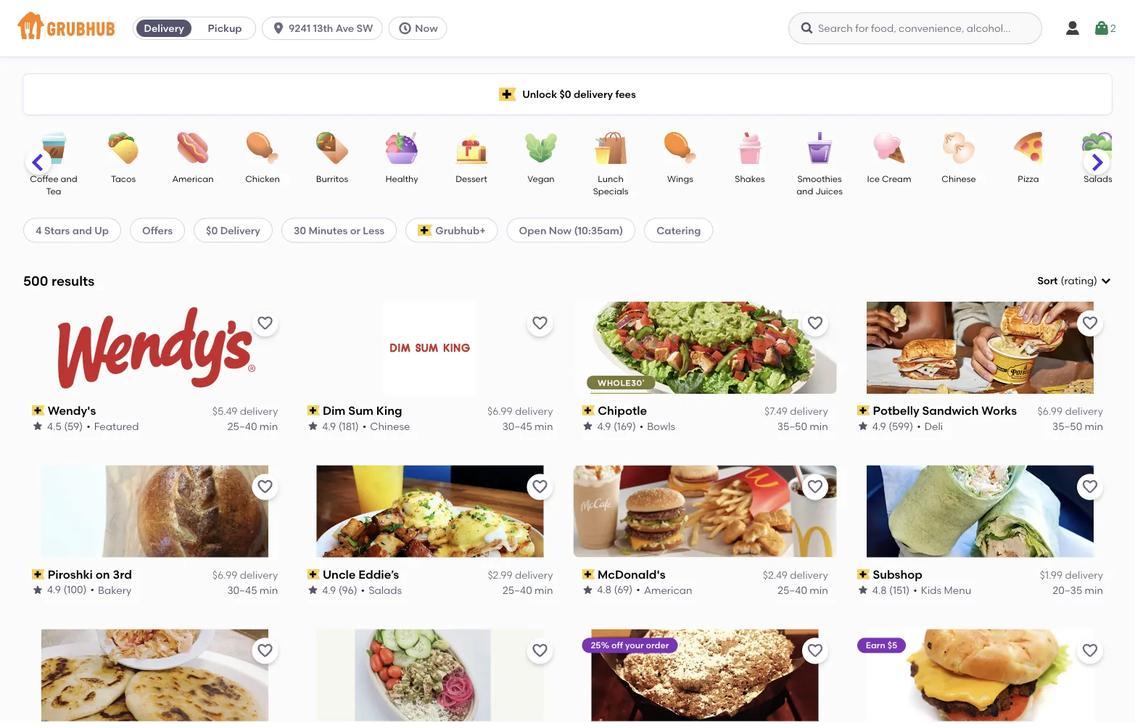 Task type: describe. For each thing, give the bounding box(es) containing it.
smoothies and juices
[[797, 173, 843, 197]]

9241 13th ave sw button
[[262, 17, 388, 40]]

35–50 for chipotle
[[778, 420, 808, 432]]

30 minutes or less
[[294, 224, 385, 236]]

9241
[[289, 22, 311, 34]]

works
[[982, 404, 1017, 418]]

lunch specials image
[[586, 132, 636, 164]]

4.9 (100)
[[47, 584, 87, 596]]

lunch specials
[[593, 173, 629, 197]]

less
[[363, 224, 385, 236]]

star icon image for wendy's
[[32, 421, 44, 432]]

25–40 for uncle eddie's
[[503, 584, 532, 596]]

(
[[1061, 275, 1065, 287]]

sandwich
[[923, 404, 979, 418]]

on
[[96, 568, 110, 582]]

chipotle logo image
[[574, 302, 837, 394]]

(59)
[[64, 420, 83, 432]]

pickup button
[[195, 17, 256, 40]]

sort ( rating )
[[1038, 275, 1098, 287]]

$6.99 for 3rd
[[212, 569, 238, 582]]

subshop
[[873, 568, 923, 582]]

unlock $0 delivery fees
[[523, 88, 636, 100]]

bakery
[[98, 584, 132, 596]]

$2.49 delivery
[[763, 569, 829, 582]]

25–40 min for wendy's
[[228, 420, 278, 432]]

save this restaurant image for piroshki on 3rd
[[256, 479, 274, 496]]

dim
[[323, 404, 346, 418]]

min for potbelly sandwich works
[[1085, 420, 1104, 432]]

checkout
[[1012, 431, 1061, 444]]

earn
[[866, 640, 886, 651]]

save this restaurant image for uncle eddie's
[[532, 479, 549, 496]]

svg image inside 2 button
[[1094, 20, 1111, 37]]

stars
[[44, 224, 70, 236]]

4.9 for chipotle
[[598, 420, 611, 432]]

star icon image for piroshki on 3rd
[[32, 584, 44, 596]]

save this restaurant button for uncle eddie's logo at the bottom
[[527, 474, 553, 500]]

or
[[350, 224, 361, 236]]

subscription pass image for potbelly sandwich works
[[858, 406, 870, 416]]

$1.99 delivery
[[1040, 569, 1104, 582]]

catering
[[657, 224, 701, 236]]

smoothies and juices image
[[795, 132, 845, 164]]

500
[[23, 273, 48, 289]]

30–45 for piroshki on 3rd
[[227, 584, 257, 596]]

4.9 (181)
[[322, 420, 359, 432]]

grubhub+
[[436, 224, 486, 236]]

• kids menu
[[914, 584, 972, 596]]

delivery for subshop
[[1066, 569, 1104, 582]]

american image
[[168, 132, 218, 164]]

vitality bowls logo image
[[317, 630, 544, 722]]

save this restaurant image for wendy's
[[256, 315, 274, 332]]

1 vertical spatial svg image
[[1101, 275, 1112, 287]]

)
[[1094, 275, 1098, 287]]

subscription pass image for uncle eddie's
[[307, 570, 320, 580]]

4.8 for mcdonald's
[[598, 584, 612, 596]]

burritos image
[[307, 132, 358, 164]]

shakes
[[735, 173, 765, 184]]

delivery for uncle eddie's
[[515, 569, 553, 582]]

min for dim sum king
[[535, 420, 553, 432]]

open now (10:35am)
[[519, 224, 623, 236]]

(599)
[[889, 420, 914, 432]]

2 button
[[1094, 15, 1117, 41]]

4.9 (96)
[[322, 584, 357, 596]]

4.8 (151)
[[873, 584, 910, 596]]

4.8 (69)
[[598, 584, 633, 596]]

2
[[1111, 22, 1117, 34]]

piroshki
[[48, 568, 93, 582]]

star icon image for chipotle
[[582, 421, 594, 432]]

delivery for dim sum king
[[515, 405, 553, 418]]

uncle eddie's
[[323, 568, 399, 582]]

piroshki on 3rd logo image
[[41, 466, 269, 558]]

dessert image
[[446, 132, 497, 164]]

to
[[1000, 431, 1010, 444]]

smoothies
[[798, 173, 842, 184]]

• deli
[[917, 420, 944, 432]]

rating
[[1065, 275, 1094, 287]]

(10:35am)
[[574, 224, 623, 236]]

subscription pass image for dim sum king
[[307, 406, 320, 416]]

30–45 min for piroshki on 3rd
[[227, 584, 278, 596]]

subshop logo image
[[867, 466, 1094, 558]]

star icon image for potbelly sandwich works
[[858, 421, 869, 432]]

• bowls
[[640, 420, 676, 432]]

(169)
[[614, 420, 636, 432]]

30–45 min for dim sum king
[[503, 420, 553, 432]]

chicken
[[245, 173, 280, 184]]

grubhub plus flag logo image for unlock $0 delivery fees
[[499, 87, 517, 101]]

• bakery
[[90, 584, 132, 596]]

star icon image for mcdonald's
[[582, 584, 594, 596]]

sw
[[357, 22, 373, 34]]

35–50 min for chipotle
[[778, 420, 829, 432]]

0 vertical spatial $0
[[560, 88, 572, 100]]

cream
[[882, 173, 912, 184]]

20–35 min
[[1053, 584, 1104, 596]]

uncle eddie's logo image
[[317, 466, 544, 558]]

up
[[94, 224, 109, 236]]

your
[[625, 640, 644, 651]]

1 vertical spatial chinese
[[370, 420, 410, 432]]

tacos image
[[98, 132, 149, 164]]

ice
[[868, 173, 880, 184]]

subscription pass image for wendy's
[[32, 406, 45, 416]]

35–50 for potbelly sandwich works
[[1053, 420, 1083, 432]]

dessert
[[456, 173, 487, 184]]

wendy's
[[48, 404, 96, 418]]

delivery for chipotle
[[790, 405, 829, 418]]

• for uncle eddie's
[[361, 584, 365, 596]]

25%
[[591, 640, 610, 651]]

delivery for piroshki on 3rd
[[240, 569, 278, 582]]

fees
[[616, 88, 636, 100]]

• for dim sum king
[[363, 420, 367, 432]]

• for subshop
[[914, 584, 918, 596]]

ave
[[336, 22, 354, 34]]

$6.99 delivery for potbelly sandwich works
[[1038, 405, 1104, 418]]

1 vertical spatial salads
[[369, 584, 402, 596]]

potbelly sandwich works logo image
[[867, 302, 1094, 394]]

subscription pass image for mcdonald's
[[582, 570, 595, 580]]

pickup
[[208, 22, 242, 34]]

juices
[[816, 186, 843, 197]]

burger madness seattle logo image
[[867, 630, 1094, 722]]

save this restaurant button for chipotle logo
[[802, 310, 829, 337]]

• chinese
[[363, 420, 410, 432]]

chinese image
[[934, 132, 985, 164]]

save this restaurant button for wendy's logo
[[252, 310, 278, 337]]

min for chipotle
[[810, 420, 829, 432]]

save this restaurant button for the salvadorean bakery logo
[[252, 638, 278, 664]]

(151)
[[890, 584, 910, 596]]

potbelly
[[873, 404, 920, 418]]

wings
[[668, 173, 694, 184]]

star icon image for dim sum king
[[307, 421, 319, 432]]

$6.99 delivery for dim sum king
[[488, 405, 553, 418]]

(69)
[[614, 584, 633, 596]]

vegan image
[[516, 132, 567, 164]]

menu
[[944, 584, 972, 596]]

wendy's logo image
[[41, 302, 269, 394]]

4.5
[[47, 420, 62, 432]]

tacos
[[111, 173, 136, 184]]

tea
[[46, 186, 61, 197]]

save this restaurant button for piroshki on 3rd logo at the bottom of page
[[252, 474, 278, 500]]

9241 13th ave sw
[[289, 22, 373, 34]]



Task type: locate. For each thing, give the bounding box(es) containing it.
4.9 left (599)
[[873, 420, 887, 432]]

• right (96)
[[361, 584, 365, 596]]

grubhub plus flag logo image left unlock
[[499, 87, 517, 101]]

save this restaurant button for vitality bowls logo
[[527, 638, 553, 664]]

shakes image
[[725, 132, 776, 164]]

25–40 down $2.49 delivery
[[778, 584, 808, 596]]

2 horizontal spatial $6.99 delivery
[[1038, 405, 1104, 418]]

1 horizontal spatial chinese
[[942, 173, 976, 184]]

delivery left pickup
[[144, 22, 184, 34]]

4.9 for uncle eddie's
[[322, 584, 336, 596]]

sum
[[349, 404, 374, 418]]

(181)
[[339, 420, 359, 432]]

1 vertical spatial and
[[797, 186, 814, 197]]

and left up
[[72, 224, 92, 236]]

offers
[[142, 224, 173, 236]]

grubhub plus flag logo image left 'grubhub+'
[[418, 225, 433, 236]]

vegan
[[528, 173, 555, 184]]

0 horizontal spatial $0
[[206, 224, 218, 236]]

wings image
[[655, 132, 706, 164]]

delivery inside button
[[144, 22, 184, 34]]

25–40 for wendy's
[[228, 420, 257, 432]]

subscription pass image left potbelly
[[858, 406, 870, 416]]

25–40 min for uncle eddie's
[[503, 584, 553, 596]]

0 vertical spatial salads
[[1084, 173, 1113, 184]]

lunch
[[598, 173, 624, 184]]

save this restaurant image for dim sum king
[[532, 315, 549, 332]]

13th
[[313, 22, 333, 34]]

save this restaurant image
[[256, 315, 274, 332], [532, 315, 549, 332], [807, 315, 824, 332], [1082, 315, 1099, 332], [807, 479, 824, 496], [1082, 479, 1099, 496], [256, 643, 274, 660], [532, 643, 549, 660], [807, 643, 824, 660]]

0 vertical spatial 30–45 min
[[503, 420, 553, 432]]

25–40 min down $2.99 delivery
[[503, 584, 553, 596]]

subscription pass image left chipotle
[[582, 406, 595, 416]]

0 vertical spatial delivery
[[144, 22, 184, 34]]

save this restaurant button for mcdonald's logo
[[802, 474, 829, 500]]

0 horizontal spatial 25–40
[[228, 420, 257, 432]]

sort
[[1038, 275, 1058, 287]]

min for mcdonald's
[[810, 584, 829, 596]]

25% off your order
[[591, 640, 669, 651]]

2 horizontal spatial 25–40
[[778, 584, 808, 596]]

chinese down king
[[370, 420, 410, 432]]

4.9 down uncle at left bottom
[[322, 584, 336, 596]]

svg image inside 9241 13th ave sw 'button'
[[271, 21, 286, 36]]

and down smoothies
[[797, 186, 814, 197]]

star icon image left 4.9 (181)
[[307, 421, 319, 432]]

star icon image left the 4.9 (96)
[[307, 584, 319, 596]]

$2.99 delivery
[[488, 569, 553, 582]]

• featured
[[86, 420, 139, 432]]

potbelly sandwich works
[[873, 404, 1017, 418]]

1 horizontal spatial 25–40
[[503, 584, 532, 596]]

svg image
[[1094, 20, 1111, 37], [1101, 275, 1112, 287]]

chinese down chinese image at the top right of page
[[942, 173, 976, 184]]

$7.49 delivery
[[765, 405, 829, 418]]

1 horizontal spatial now
[[549, 224, 572, 236]]

2 horizontal spatial 25–40 min
[[778, 584, 829, 596]]

and up tea
[[61, 173, 77, 184]]

$0 right offers
[[206, 224, 218, 236]]

subscription pass image for subshop
[[858, 570, 870, 580]]

1 horizontal spatial $0
[[560, 88, 572, 100]]

star icon image
[[32, 421, 44, 432], [307, 421, 319, 432], [582, 421, 594, 432], [858, 421, 869, 432], [32, 584, 44, 596], [307, 584, 319, 596], [582, 584, 594, 596], [858, 584, 869, 596]]

save this restaurant image for mcdonald's
[[807, 479, 824, 496]]

subscription pass image left subshop
[[858, 570, 870, 580]]

1 horizontal spatial 30–45 min
[[503, 420, 553, 432]]

$5.49
[[212, 405, 238, 418]]

0 horizontal spatial 4.8
[[598, 584, 612, 596]]

svg image
[[1065, 20, 1082, 37], [271, 21, 286, 36], [398, 21, 412, 36], [800, 21, 815, 36]]

0 horizontal spatial save this restaurant image
[[256, 479, 274, 496]]

save this restaurant button for dim sum king logo
[[527, 310, 553, 337]]

1 vertical spatial grubhub plus flag logo image
[[418, 225, 433, 236]]

4.8 left (151)
[[873, 584, 887, 596]]

and inside coffee and tea
[[61, 173, 77, 184]]

sugar bakery & cafe logo image
[[592, 630, 819, 722]]

0 horizontal spatial delivery
[[144, 22, 184, 34]]

bowls
[[648, 420, 676, 432]]

earn $5
[[866, 640, 898, 651]]

0 vertical spatial chinese
[[942, 173, 976, 184]]

star icon image left 4.9 (599)
[[858, 421, 869, 432]]

and for coffee and tea
[[61, 173, 77, 184]]

coffee
[[30, 173, 59, 184]]

0 horizontal spatial $6.99 delivery
[[212, 569, 278, 582]]

subscription pass image
[[32, 570, 45, 580]]

2 4.8 from the left
[[873, 584, 887, 596]]

1 horizontal spatial grubhub plus flag logo image
[[499, 87, 517, 101]]

0 vertical spatial and
[[61, 173, 77, 184]]

1 horizontal spatial 4.8
[[873, 584, 887, 596]]

1 horizontal spatial salads
[[1084, 173, 1113, 184]]

pizza image
[[1004, 132, 1054, 164]]

$6.99 for king
[[488, 405, 513, 418]]

piroshki on 3rd
[[48, 568, 132, 582]]

1 horizontal spatial delivery
[[220, 224, 260, 236]]

delivery
[[574, 88, 613, 100], [240, 405, 278, 418], [515, 405, 553, 418], [790, 405, 829, 418], [1066, 405, 1104, 418], [240, 569, 278, 582], [515, 569, 553, 582], [790, 569, 829, 582], [1066, 569, 1104, 582]]

1 vertical spatial $0
[[206, 224, 218, 236]]

save this restaurant button for 'subshop logo'
[[1078, 474, 1104, 500]]

kids
[[921, 584, 942, 596]]

ice cream
[[868, 173, 912, 184]]

0 horizontal spatial chinese
[[370, 420, 410, 432]]

4 stars and up
[[36, 224, 109, 236]]

4.9 left (169)
[[598, 420, 611, 432]]

30–45 for dim sum king
[[503, 420, 532, 432]]

mcdonald's
[[598, 568, 666, 582]]

star icon image left 4.5
[[32, 421, 44, 432]]

25–40 min down $2.49 delivery
[[778, 584, 829, 596]]

20–35
[[1053, 584, 1083, 596]]

4.9 for potbelly sandwich works
[[873, 420, 887, 432]]

dim sum king
[[323, 404, 402, 418]]

0 horizontal spatial grubhub plus flag logo image
[[418, 225, 433, 236]]

0 horizontal spatial $6.99
[[212, 569, 238, 582]]

35–50 down $7.49 delivery
[[778, 420, 808, 432]]

1 vertical spatial 30–45 min
[[227, 584, 278, 596]]

and inside smoothies and juices
[[797, 186, 814, 197]]

0 horizontal spatial salads
[[369, 584, 402, 596]]

1 horizontal spatial 25–40 min
[[503, 584, 553, 596]]

2 horizontal spatial save this restaurant image
[[1082, 643, 1099, 660]]

pizza
[[1018, 173, 1040, 184]]

mcdonald's logo image
[[574, 466, 837, 558]]

subscription pass image left wendy's
[[32, 406, 45, 416]]

1 horizontal spatial save this restaurant image
[[532, 479, 549, 496]]

500 results
[[23, 273, 95, 289]]

1 horizontal spatial 35–50
[[1053, 420, 1083, 432]]

american down american "image"
[[172, 173, 214, 184]]

1 horizontal spatial $6.99
[[488, 405, 513, 418]]

deli
[[925, 420, 944, 432]]

30–45
[[503, 420, 532, 432], [227, 584, 257, 596]]

star icon image left 4.8 (151)
[[858, 584, 869, 596]]

subscription pass image for chipotle
[[582, 406, 595, 416]]

healthy image
[[377, 132, 427, 164]]

• for piroshki on 3rd
[[90, 584, 94, 596]]

save this restaurant image for subshop
[[1082, 479, 1099, 496]]

delivery down chicken at the left top
[[220, 224, 260, 236]]

main navigation navigation
[[0, 0, 1136, 57]]

• american
[[637, 584, 693, 596]]

ice cream image
[[864, 132, 915, 164]]

save this restaurant button for potbelly sandwich works logo
[[1078, 310, 1104, 337]]

star icon image down subscription pass icon
[[32, 584, 44, 596]]

25–40 min down $5.49 delivery
[[228, 420, 278, 432]]

4.9 left (100)
[[47, 584, 61, 596]]

4.8 left (69)
[[598, 584, 612, 596]]

1 horizontal spatial 35–50 min
[[1053, 420, 1104, 432]]

0 horizontal spatial 35–50 min
[[778, 420, 829, 432]]

svg image inside now button
[[398, 21, 412, 36]]

unlock
[[523, 88, 557, 100]]

1 vertical spatial 30–45
[[227, 584, 257, 596]]

2 vertical spatial and
[[72, 224, 92, 236]]

1 horizontal spatial 30–45
[[503, 420, 532, 432]]

$0
[[560, 88, 572, 100], [206, 224, 218, 236]]

star icon image for subshop
[[858, 584, 869, 596]]

• right (151)
[[914, 584, 918, 596]]

• for chipotle
[[640, 420, 644, 432]]

subscription pass image left mcdonald's
[[582, 570, 595, 580]]

$6.99 delivery for piroshki on 3rd
[[212, 569, 278, 582]]

30
[[294, 224, 306, 236]]

0 horizontal spatial 25–40 min
[[228, 420, 278, 432]]

25–40 down $5.49 delivery
[[228, 420, 257, 432]]

subscription pass image left dim in the bottom of the page
[[307, 406, 320, 416]]

4.8 for subshop
[[873, 584, 887, 596]]

0 vertical spatial 30–45
[[503, 420, 532, 432]]

2 horizontal spatial $6.99
[[1038, 405, 1063, 418]]

25–40 down $2.99 delivery
[[503, 584, 532, 596]]

save this restaurant image
[[256, 479, 274, 496], [532, 479, 549, 496], [1082, 643, 1099, 660]]

None field
[[1038, 274, 1112, 288]]

0 vertical spatial now
[[415, 22, 438, 34]]

25–40 min for mcdonald's
[[778, 584, 829, 596]]

salads down the "eddie's" at bottom
[[369, 584, 402, 596]]

1 horizontal spatial $6.99 delivery
[[488, 405, 553, 418]]

35–50 min for potbelly sandwich works
[[1053, 420, 1104, 432]]

chipotle
[[598, 404, 647, 418]]

now inside button
[[415, 22, 438, 34]]

• for mcdonald's
[[637, 584, 641, 596]]

0 vertical spatial grubhub plus flag logo image
[[499, 87, 517, 101]]

salvadorean bakery logo image
[[41, 630, 269, 722]]

• salads
[[361, 584, 402, 596]]

0 vertical spatial american
[[172, 173, 214, 184]]

0 horizontal spatial now
[[415, 22, 438, 34]]

0 horizontal spatial 35–50
[[778, 420, 808, 432]]

1 vertical spatial now
[[549, 224, 572, 236]]

0 vertical spatial svg image
[[1094, 20, 1111, 37]]

now right sw at the top left
[[415, 22, 438, 34]]

min for subshop
[[1085, 584, 1104, 596]]

and
[[61, 173, 77, 184], [797, 186, 814, 197], [72, 224, 92, 236]]

min for piroshki on 3rd
[[260, 584, 278, 596]]

(96)
[[339, 584, 357, 596]]

4.9 for dim sum king
[[322, 420, 336, 432]]

$1.99
[[1040, 569, 1063, 582]]

• right (69)
[[637, 584, 641, 596]]

off
[[612, 640, 623, 651]]

25–40
[[228, 420, 257, 432], [503, 584, 532, 596], [778, 584, 808, 596]]

0 horizontal spatial 30–45
[[227, 584, 257, 596]]

(100)
[[63, 584, 87, 596]]

$0 right unlock
[[560, 88, 572, 100]]

star icon image left 4.9 (169)
[[582, 421, 594, 432]]

0 horizontal spatial american
[[172, 173, 214, 184]]

2 35–50 min from the left
[[1053, 420, 1104, 432]]

4.9 (169)
[[598, 420, 636, 432]]

star icon image for uncle eddie's
[[307, 584, 319, 596]]

1 vertical spatial delivery
[[220, 224, 260, 236]]

4.9
[[322, 420, 336, 432], [598, 420, 611, 432], [873, 420, 887, 432], [47, 584, 61, 596], [322, 584, 336, 596]]

open
[[519, 224, 547, 236]]

1 35–50 min from the left
[[778, 420, 829, 432]]

save this restaurant button
[[252, 310, 278, 337], [527, 310, 553, 337], [802, 310, 829, 337], [1078, 310, 1104, 337], [252, 474, 278, 500], [527, 474, 553, 500], [802, 474, 829, 500], [1078, 474, 1104, 500], [252, 638, 278, 664], [527, 638, 553, 664], [802, 638, 829, 664], [1078, 638, 1104, 664]]

1 vertical spatial american
[[644, 584, 693, 596]]

none field containing sort
[[1038, 274, 1112, 288]]

star icon image left 4.8 (69)
[[582, 584, 594, 596]]

proceed
[[955, 431, 997, 444]]

subscription pass image left uncle at left bottom
[[307, 570, 320, 580]]

• right (59)
[[86, 420, 90, 432]]

min
[[260, 420, 278, 432], [535, 420, 553, 432], [810, 420, 829, 432], [1085, 420, 1104, 432], [260, 584, 278, 596], [535, 584, 553, 596], [810, 584, 829, 596], [1085, 584, 1104, 596]]

3rd
[[113, 568, 132, 582]]

burritos
[[316, 173, 348, 184]]

25–40 for mcdonald's
[[778, 584, 808, 596]]

order
[[646, 640, 669, 651]]

salads
[[1084, 173, 1113, 184], [369, 584, 402, 596]]

now button
[[388, 17, 453, 40]]

coffee and tea image
[[28, 132, 79, 164]]

grubhub plus flag logo image for grubhub+
[[418, 225, 433, 236]]

chicken image
[[237, 132, 288, 164]]

$5.49 delivery
[[212, 405, 278, 418]]

4.9 for piroshki on 3rd
[[47, 584, 61, 596]]

• for wendy's
[[86, 420, 90, 432]]

proceed to checkout button
[[911, 425, 1105, 451]]

coffee and tea
[[30, 173, 77, 197]]

min for uncle eddie's
[[535, 584, 553, 596]]

dim sum king logo image
[[384, 302, 476, 394]]

$7.49
[[765, 405, 788, 418]]

• down 'piroshki on 3rd'
[[90, 584, 94, 596]]

1 horizontal spatial american
[[644, 584, 693, 596]]

save this restaurant image for chipotle
[[807, 315, 824, 332]]

american down mcdonald's
[[644, 584, 693, 596]]

king
[[377, 404, 402, 418]]

delivery for wendy's
[[240, 405, 278, 418]]

4.5 (59)
[[47, 420, 83, 432]]

1 4.8 from the left
[[598, 584, 612, 596]]

delivery for potbelly sandwich works
[[1066, 405, 1104, 418]]

• down dim sum king
[[363, 420, 367, 432]]

4.9 down dim in the bottom of the page
[[322, 420, 336, 432]]

0 horizontal spatial 30–45 min
[[227, 584, 278, 596]]

1 35–50 from the left
[[778, 420, 808, 432]]

4.9 (599)
[[873, 420, 914, 432]]

salads image
[[1073, 132, 1124, 164]]

salads down "salads" image on the top right of the page
[[1084, 173, 1113, 184]]

• for potbelly sandwich works
[[917, 420, 921, 432]]

and for smoothies and juices
[[797, 186, 814, 197]]

35–50
[[778, 420, 808, 432], [1053, 420, 1083, 432]]

$6.99 for works
[[1038, 405, 1063, 418]]

min for wendy's
[[260, 420, 278, 432]]

featured
[[94, 420, 139, 432]]

Search for food, convenience, alcohol... search field
[[789, 12, 1043, 44]]

now right open in the left of the page
[[549, 224, 572, 236]]

• right (169)
[[640, 420, 644, 432]]

subscription pass image
[[32, 406, 45, 416], [307, 406, 320, 416], [582, 406, 595, 416], [858, 406, 870, 416], [307, 570, 320, 580], [582, 570, 595, 580], [858, 570, 870, 580]]

save this restaurant image for potbelly sandwich works
[[1082, 315, 1099, 332]]

• left deli
[[917, 420, 921, 432]]

results
[[51, 273, 95, 289]]

35–50 right to
[[1053, 420, 1083, 432]]

2 35–50 from the left
[[1053, 420, 1083, 432]]

grubhub plus flag logo image
[[499, 87, 517, 101], [418, 225, 433, 236]]

delivery for mcdonald's
[[790, 569, 829, 582]]



Task type: vqa. For each thing, say whether or not it's contained in the screenshot.
(100)
yes



